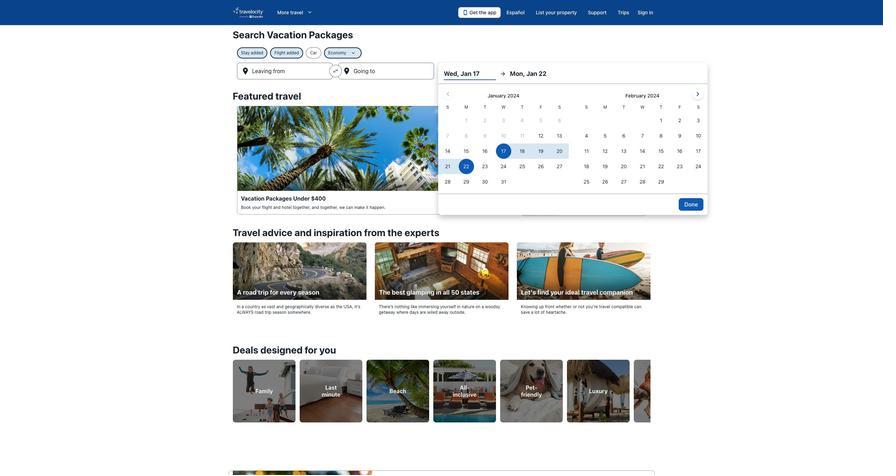 Task type: locate. For each thing, give the bounding box(es) containing it.
next image
[[647, 385, 655, 393]]

previous image
[[229, 385, 237, 393]]

download the app button image
[[463, 10, 468, 15]]

main content
[[0, 25, 884, 475]]

travelocity logo image
[[233, 7, 263, 18]]

featured travel region
[[229, 86, 655, 223]]



Task type: describe. For each thing, give the bounding box(es) containing it.
travel advice and inspiration from the experts region
[[229, 223, 655, 328]]

previous month image
[[444, 90, 453, 98]]

next month image
[[694, 90, 703, 98]]

swap origin and destination values image
[[333, 68, 339, 74]]



